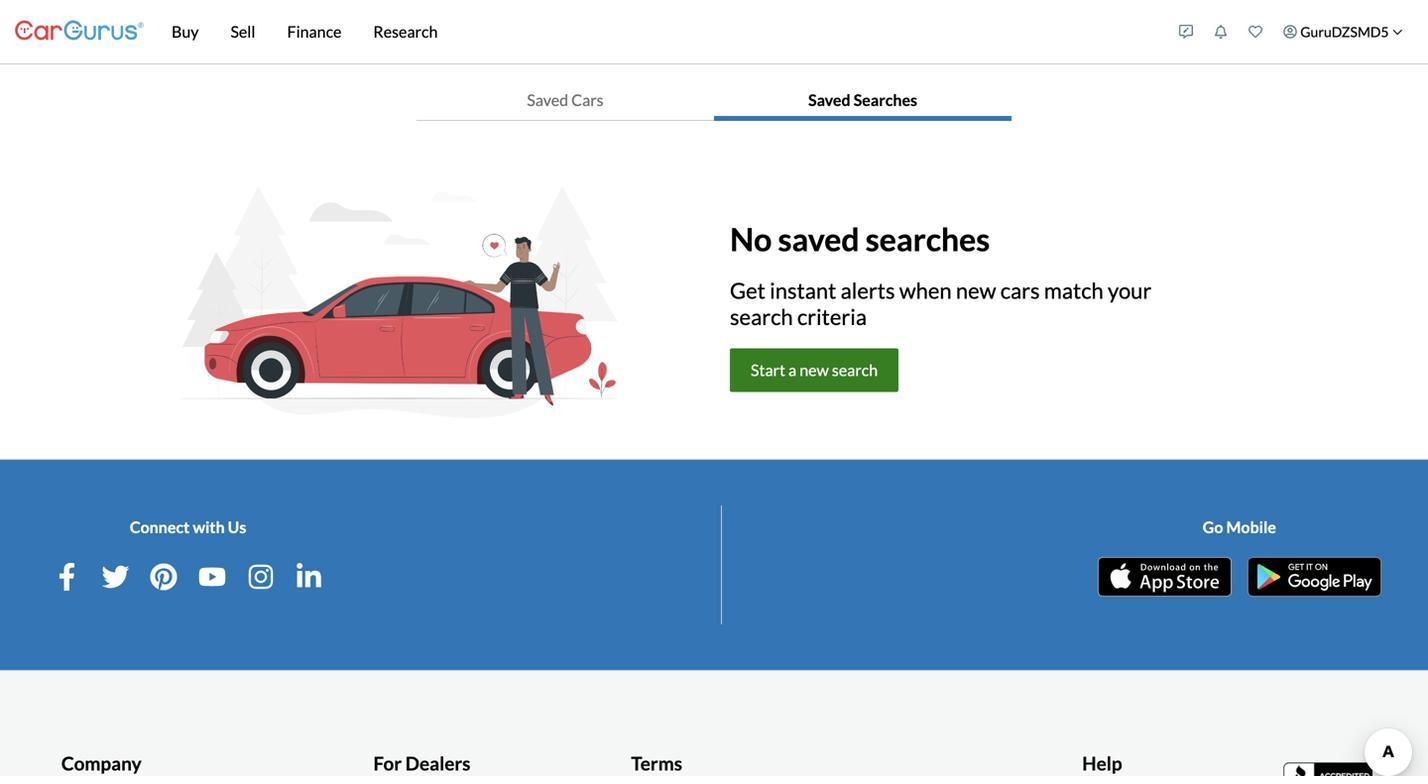 Task type: locate. For each thing, give the bounding box(es) containing it.
go mobile
[[1203, 518, 1277, 537]]

new
[[956, 278, 996, 303], [800, 361, 829, 380]]

when
[[899, 278, 952, 303]]

instagram image
[[247, 564, 275, 591]]

facebook image
[[53, 564, 81, 591]]

0 horizontal spatial new
[[800, 361, 829, 380]]

user icon image
[[1283, 25, 1297, 39]]

research
[[373, 22, 438, 41]]

1 vertical spatial search
[[832, 361, 878, 380]]

0 horizontal spatial saved
[[527, 90, 568, 110]]

new right a
[[800, 361, 829, 380]]

search down get
[[730, 304, 793, 330]]

click for the bbb business review of this auto listing service in cambridge ma image
[[1284, 761, 1379, 777]]

saved left the searches
[[808, 90, 851, 110]]

saved for saved cars
[[527, 90, 568, 110]]

0 horizontal spatial search
[[730, 304, 793, 330]]

saved
[[527, 90, 568, 110], [808, 90, 851, 110]]

gurudzsmd5
[[1301, 23, 1389, 40]]

a
[[789, 361, 797, 380]]

searches
[[866, 220, 990, 258]]

finance button
[[271, 0, 358, 63]]

search
[[730, 304, 793, 330], [832, 361, 878, 380]]

1 horizontal spatial search
[[832, 361, 878, 380]]

start
[[751, 361, 786, 380]]

for
[[373, 752, 402, 775]]

us
[[228, 518, 246, 537]]

1 horizontal spatial new
[[956, 278, 996, 303]]

menu bar
[[144, 0, 1169, 63]]

pinterest image
[[150, 564, 178, 591]]

no
[[730, 220, 772, 258]]

saved searches
[[808, 90, 918, 110]]

search down criteria
[[832, 361, 878, 380]]

saved cars image
[[1249, 25, 1263, 39]]

new inside get instant alerts when new cars match your search criteria
[[956, 278, 996, 303]]

youtube image
[[198, 564, 226, 591]]

for dealers
[[373, 752, 471, 775]]

research button
[[358, 0, 454, 63]]

cargurus logo homepage link link
[[15, 3, 144, 60]]

1 vertical spatial new
[[800, 361, 829, 380]]

1 horizontal spatial saved
[[808, 90, 851, 110]]

1 saved from the left
[[527, 90, 568, 110]]

0 vertical spatial search
[[730, 304, 793, 330]]

2 saved from the left
[[808, 90, 851, 110]]

criteria
[[797, 304, 867, 330]]

buy
[[172, 22, 199, 41]]

new left cars
[[956, 278, 996, 303]]

instant
[[770, 278, 837, 303]]

alerts
[[841, 278, 895, 303]]

saved left cars
[[527, 90, 568, 110]]

match
[[1044, 278, 1104, 303]]

0 vertical spatial new
[[956, 278, 996, 303]]

buy button
[[156, 0, 215, 63]]

get
[[730, 278, 766, 303]]



Task type: describe. For each thing, give the bounding box(es) containing it.
start a new search
[[751, 361, 878, 380]]

no saved searches
[[730, 220, 990, 258]]

get it on google play image
[[1248, 558, 1382, 597]]

with
[[193, 518, 225, 537]]

new inside button
[[800, 361, 829, 380]]

search inside button
[[832, 361, 878, 380]]

cars
[[1001, 278, 1040, 303]]

saved cars
[[527, 90, 604, 110]]

connect
[[130, 518, 190, 537]]

help
[[1082, 752, 1123, 775]]

finance
[[287, 22, 342, 41]]

sell
[[231, 22, 255, 41]]

your
[[1108, 278, 1152, 303]]

saved for saved searches
[[808, 90, 851, 110]]

saved
[[778, 220, 860, 258]]

connect with us
[[130, 518, 246, 537]]

gurudzsmd5 menu
[[1169, 4, 1414, 60]]

start a new search button
[[730, 349, 899, 393]]

gurudzsmd5 button
[[1273, 4, 1414, 60]]

go
[[1203, 518, 1224, 537]]

cargurus logo homepage link image
[[15, 3, 144, 60]]

sell button
[[215, 0, 271, 63]]

open notifications image
[[1214, 25, 1228, 39]]

dealers
[[405, 752, 471, 775]]

terms
[[631, 752, 682, 775]]

twitter image
[[102, 564, 129, 591]]

company
[[61, 752, 142, 775]]

saved searches link
[[714, 80, 1012, 120]]

saved cars link
[[417, 80, 714, 120]]

mobile
[[1227, 518, 1277, 537]]

chevron down image
[[1393, 27, 1403, 37]]

large car illustration image
[[178, 177, 626, 429]]

add a car review image
[[1179, 25, 1193, 39]]

searches
[[854, 90, 918, 110]]

cars
[[572, 90, 604, 110]]

download on the app store image
[[1098, 558, 1232, 597]]

get instant alerts when new cars match your search criteria
[[730, 278, 1152, 330]]

linkedin image
[[295, 564, 323, 591]]

gurudzsmd5 menu item
[[1273, 4, 1414, 60]]

menu bar containing buy
[[144, 0, 1169, 63]]

search inside get instant alerts when new cars match your search criteria
[[730, 304, 793, 330]]



Task type: vqa. For each thing, say whether or not it's contained in the screenshot.
instant
yes



